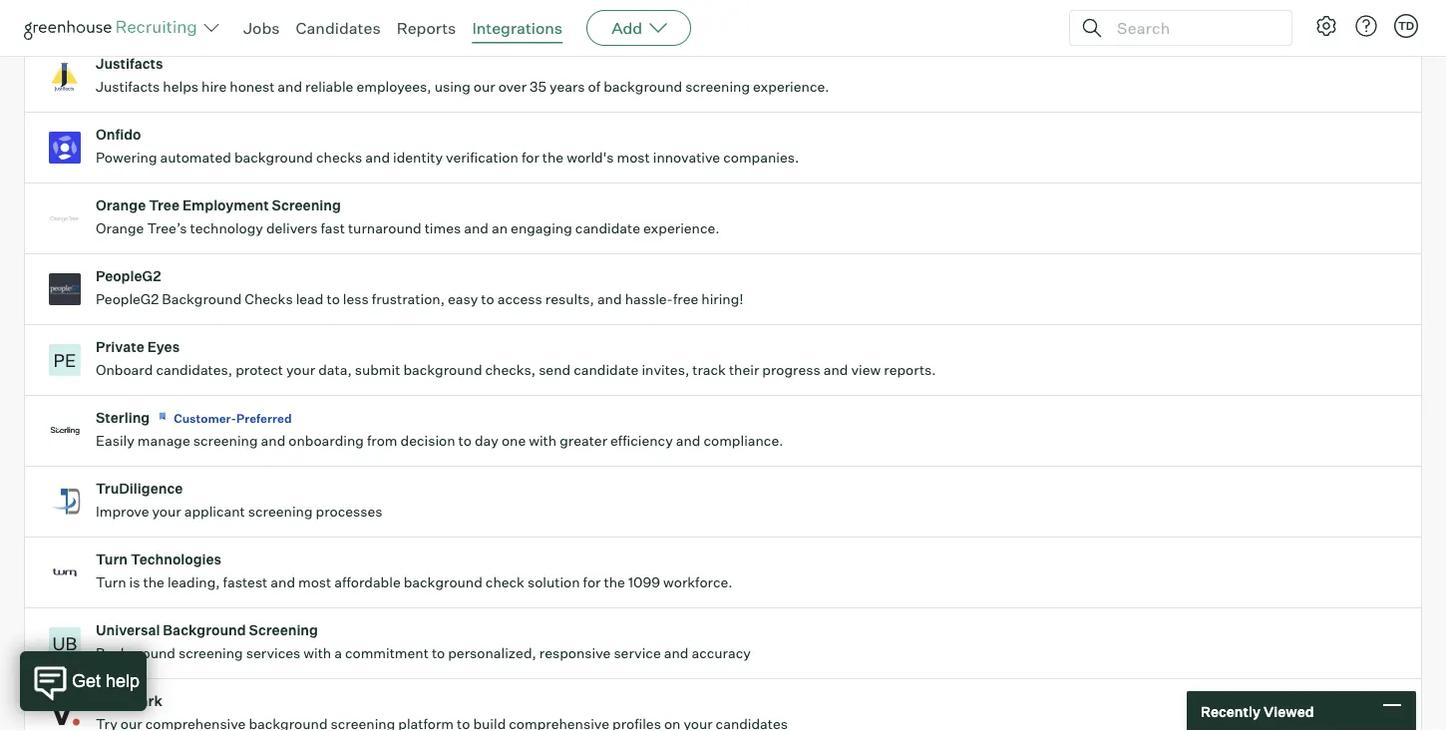 Task type: vqa. For each thing, say whether or not it's contained in the screenshot.
"Schedule" 'button'
no



Task type: locate. For each thing, give the bounding box(es) containing it.
a inside universal background screening background screening services with a commitment to personalized, responsive service and accuracy
[[334, 644, 342, 662]]

2 turn from the top
[[96, 574, 126, 591]]

for right solution
[[583, 574, 601, 591]]

workforce.
[[663, 574, 733, 591]]

0 vertical spatial candidate
[[575, 220, 640, 237]]

easily
[[96, 432, 134, 449]]

1 justifacts from the top
[[96, 55, 163, 72]]

1 peopleg2 from the top
[[96, 267, 161, 285]]

with inside universal background screening background screening services with a commitment to personalized, responsive service and accuracy
[[303, 644, 331, 662]]

compliant,
[[585, 7, 655, 25]]

experience.
[[753, 78, 829, 95], [643, 220, 720, 237]]

for right verification
[[521, 149, 539, 166]]

the right is
[[143, 574, 164, 591]]

1 horizontal spatial delivers
[[266, 220, 318, 237]]

screening right applicant
[[248, 503, 313, 520]]

1 vertical spatial a
[[334, 644, 342, 662]]

candidate inside private eyes onboard candidates, protect your data, submit background checks, send candidate invites, track their progress and view reports.
[[574, 361, 639, 379]]

0 vertical spatial screening
[[272, 197, 341, 214]]

a left quality
[[221, 7, 229, 25]]

eyes
[[147, 338, 180, 356]]

your left data,
[[286, 361, 315, 379]]

1 vertical spatial with
[[303, 644, 331, 662]]

most right world's
[[617, 149, 650, 166]]

background down the universal
[[96, 644, 175, 662]]

with
[[529, 432, 557, 449], [303, 644, 331, 662]]

1 vertical spatial screening
[[249, 622, 318, 639]]

veremark
[[96, 692, 162, 710]]

1 turn from the top
[[96, 551, 128, 568]]

background left checks
[[234, 149, 313, 166]]

world's
[[567, 149, 614, 166]]

delivers left quality
[[166, 7, 218, 25]]

screening up fast at the top of the page
[[272, 197, 341, 214]]

screening
[[361, 7, 426, 25], [685, 78, 750, 95], [193, 432, 258, 449], [248, 503, 313, 520], [178, 644, 243, 662]]

affordable
[[334, 574, 401, 591]]

background right of
[[603, 78, 682, 95]]

employees,
[[356, 78, 431, 95]]

and right fastest
[[271, 574, 295, 591]]

peopleg2 up private
[[96, 290, 159, 308]]

background down leading,
[[163, 622, 246, 639]]

screening left 'report'
[[361, 7, 426, 25]]

screening left services
[[178, 644, 243, 662]]

onboard
[[96, 361, 153, 379]]

and inside peopleg2 peopleg2 background checks lead to less frustration, easy to access results, and hassle-free hiring!
[[597, 290, 622, 308]]

1 vertical spatial peopleg2
[[96, 290, 159, 308]]

screening down the intellicorp delivers a quality background screening report containing fcra compliant, actionable information. link
[[685, 78, 750, 95]]

most left affordable on the left bottom
[[298, 574, 331, 591]]

of
[[588, 78, 600, 95]]

delivers
[[166, 7, 218, 25], [266, 220, 318, 237]]

0 vertical spatial with
[[529, 432, 557, 449]]

compliance.
[[704, 432, 783, 449]]

justifacts down greenhouse recruiting image on the left of page
[[96, 55, 163, 72]]

customer-preferred
[[174, 411, 292, 426]]

1 vertical spatial for
[[583, 574, 601, 591]]

0 horizontal spatial with
[[303, 644, 331, 662]]

reports
[[397, 18, 456, 38]]

and down preferred on the left bottom of the page
[[261, 432, 285, 449]]

0 vertical spatial experience.
[[753, 78, 829, 95]]

candidate right engaging at the left
[[575, 220, 640, 237]]

protect
[[235, 361, 283, 379]]

using
[[434, 78, 470, 95]]

leading,
[[167, 574, 220, 591]]

0 vertical spatial turn
[[96, 551, 128, 568]]

to left less
[[327, 290, 340, 308]]

a
[[221, 7, 229, 25], [334, 644, 342, 662]]

candidate right send
[[574, 361, 639, 379]]

reliable
[[305, 78, 353, 95]]

orange tree employment screening orange tree's technology delivers fast turnaround times and an engaging candidate experience.
[[96, 197, 720, 237]]

screening up services
[[249, 622, 318, 639]]

private eyes onboard candidates, protect your data, submit background checks, send candidate invites, track their progress and view reports.
[[96, 338, 936, 379]]

access
[[497, 290, 542, 308]]

1 horizontal spatial a
[[334, 644, 342, 662]]

0 horizontal spatial experience.
[[643, 220, 720, 237]]

turn down improve
[[96, 551, 128, 568]]

a left commitment
[[334, 644, 342, 662]]

and left hassle-
[[597, 290, 622, 308]]

integrations link
[[472, 18, 563, 38]]

background inside private eyes onboard candidates, protect your data, submit background checks, send candidate invites, track their progress and view reports.
[[403, 361, 482, 379]]

technology
[[190, 220, 263, 237]]

greater
[[560, 432, 607, 449]]

0 vertical spatial for
[[521, 149, 539, 166]]

0 horizontal spatial a
[[221, 7, 229, 25]]

background inside peopleg2 peopleg2 background checks lead to less frustration, easy to access results, and hassle-free hiring!
[[162, 290, 242, 308]]

1099
[[628, 574, 660, 591]]

1 horizontal spatial the
[[542, 149, 564, 166]]

and inside universal background screening background screening services with a commitment to personalized, responsive service and accuracy
[[664, 644, 689, 662]]

peopleg2
[[96, 267, 161, 285], [96, 290, 159, 308]]

the left world's
[[542, 149, 564, 166]]

and inside onfido powering automated background checks and identity verification for the world's most innovative companies.
[[365, 149, 390, 166]]

0 horizontal spatial delivers
[[166, 7, 218, 25]]

1 vertical spatial experience.
[[643, 220, 720, 237]]

background right submit
[[403, 361, 482, 379]]

candidates,
[[156, 361, 232, 379]]

to inside universal background screening background screening services with a commitment to personalized, responsive service and accuracy
[[432, 644, 445, 662]]

justifacts justifacts helps hire honest and reliable employees, using our over 35 years of background screening experience.
[[96, 55, 829, 95]]

orange left tree
[[96, 197, 146, 214]]

recently viewed
[[1201, 702, 1314, 720]]

and left an
[[464, 220, 489, 237]]

0 vertical spatial most
[[617, 149, 650, 166]]

employment
[[182, 197, 269, 214]]

experience. up free
[[643, 220, 720, 237]]

0 horizontal spatial for
[[521, 149, 539, 166]]

to
[[327, 290, 340, 308], [481, 290, 494, 308], [458, 432, 472, 449], [432, 644, 445, 662]]

1 horizontal spatial experience.
[[753, 78, 829, 95]]

1 horizontal spatial your
[[286, 361, 315, 379]]

candidate inside orange tree employment screening orange tree's technology delivers fast turnaround times and an engaging candidate experience.
[[575, 220, 640, 237]]

engaging
[[511, 220, 572, 237]]

background inside turn technologies turn is the leading, fastest and most affordable background check solution for the 1099 workforce.
[[404, 574, 482, 591]]

orange left tree's at top left
[[96, 220, 144, 237]]

experience. down the information.
[[753, 78, 829, 95]]

checks
[[245, 290, 293, 308]]

0 vertical spatial background
[[162, 290, 242, 308]]

send
[[539, 361, 571, 379]]

1 vertical spatial turn
[[96, 574, 126, 591]]

turn left is
[[96, 574, 126, 591]]

and inside orange tree employment screening orange tree's technology delivers fast turnaround times and an engaging candidate experience.
[[464, 220, 489, 237]]

0 vertical spatial your
[[286, 361, 315, 379]]

actionable
[[658, 7, 726, 25]]

justifacts up onfido
[[96, 78, 160, 95]]

hassle-
[[625, 290, 673, 308]]

1 vertical spatial delivers
[[266, 220, 318, 237]]

onfido powering automated background checks and identity verification for the world's most innovative companies.
[[96, 126, 799, 166]]

service
[[614, 644, 661, 662]]

delivers left fast at the top of the page
[[266, 220, 318, 237]]

1 horizontal spatial most
[[617, 149, 650, 166]]

sterling
[[96, 409, 150, 427]]

0 vertical spatial orange
[[96, 197, 146, 214]]

1 vertical spatial justifacts
[[96, 78, 160, 95]]

to right commitment
[[432, 644, 445, 662]]

2 peopleg2 from the top
[[96, 290, 159, 308]]

accuracy
[[692, 644, 751, 662]]

and right efficiency
[[676, 432, 701, 449]]

report
[[429, 7, 469, 25]]

manage
[[137, 432, 190, 449]]

add
[[611, 18, 642, 38]]

2 horizontal spatial the
[[604, 574, 625, 591]]

1 vertical spatial your
[[152, 503, 181, 520]]

experience. inside justifacts justifacts helps hire honest and reliable employees, using our over 35 years of background screening experience.
[[753, 78, 829, 95]]

companies.
[[723, 149, 799, 166]]

the left 1099
[[604, 574, 625, 591]]

0 horizontal spatial most
[[298, 574, 331, 591]]

and left view
[[823, 361, 848, 379]]

1 vertical spatial candidate
[[574, 361, 639, 379]]

screening
[[272, 197, 341, 214], [249, 622, 318, 639]]

check
[[486, 574, 524, 591]]

with right one
[[529, 432, 557, 449]]

turn
[[96, 551, 128, 568], [96, 574, 126, 591]]

1 horizontal spatial for
[[583, 574, 601, 591]]

0 horizontal spatial your
[[152, 503, 181, 520]]

to right the easy
[[481, 290, 494, 308]]

less
[[343, 290, 369, 308]]

screening inside universal background screening background screening services with a commitment to personalized, responsive service and accuracy
[[178, 644, 243, 662]]

screening inside justifacts justifacts helps hire honest and reliable employees, using our over 35 years of background screening experience.
[[685, 78, 750, 95]]

1 vertical spatial most
[[298, 574, 331, 591]]

1 vertical spatial orange
[[96, 220, 144, 237]]

recently
[[1201, 702, 1261, 720]]

0 vertical spatial peopleg2
[[96, 267, 161, 285]]

background left check in the left of the page
[[404, 574, 482, 591]]

with right services
[[303, 644, 331, 662]]

submit
[[355, 361, 400, 379]]

tree's
[[147, 220, 187, 237]]

candidates
[[296, 18, 381, 38]]

turnaround
[[348, 220, 421, 237]]

fcra
[[545, 7, 582, 25]]

0 vertical spatial justifacts
[[96, 55, 163, 72]]

the inside onfido powering automated background checks and identity verification for the world's most innovative companies.
[[542, 149, 564, 166]]

2 justifacts from the top
[[96, 78, 160, 95]]

and right checks
[[365, 149, 390, 166]]

and right honest
[[278, 78, 302, 95]]

and right service
[[664, 644, 689, 662]]

onfido
[[96, 126, 141, 143]]

veremark link
[[25, 679, 1421, 731]]

2 orange from the top
[[96, 220, 144, 237]]

background up 'eyes'
[[162, 290, 242, 308]]

an
[[492, 220, 508, 237]]

commitment
[[345, 644, 429, 662]]

peopleg2 down tree's at top left
[[96, 267, 161, 285]]

your down trudiligence
[[152, 503, 181, 520]]



Task type: describe. For each thing, give the bounding box(es) containing it.
tree
[[149, 197, 179, 214]]

processes
[[316, 503, 382, 520]]

is
[[129, 574, 140, 591]]

decision
[[400, 432, 455, 449]]

day
[[475, 432, 499, 449]]

applicant
[[184, 503, 245, 520]]

for inside turn technologies turn is the leading, fastest and most affordable background check solution for the 1099 workforce.
[[583, 574, 601, 591]]

universal
[[96, 622, 160, 639]]

experience. inside orange tree employment screening orange tree's technology delivers fast turnaround times and an engaging candidate experience.
[[643, 220, 720, 237]]

0 vertical spatial delivers
[[166, 7, 218, 25]]

quality
[[232, 7, 276, 25]]

peopleg2 peopleg2 background checks lead to less frustration, easy to access results, and hassle-free hiring!
[[96, 267, 744, 308]]

powering
[[96, 149, 157, 166]]

checks
[[316, 149, 362, 166]]

2 vertical spatial background
[[96, 644, 175, 662]]

and inside private eyes onboard candidates, protect your data, submit background checks, send candidate invites, track their progress and view reports.
[[823, 361, 848, 379]]

checks,
[[485, 361, 536, 379]]

delivers inside orange tree employment screening orange tree's technology delivers fast turnaround times and an engaging candidate experience.
[[266, 220, 318, 237]]

background inside justifacts justifacts helps hire honest and reliable employees, using our over 35 years of background screening experience.
[[603, 78, 682, 95]]

services
[[246, 644, 300, 662]]

easily manage screening and onboarding from decision to day one with greater efficiency and compliance.
[[96, 432, 783, 449]]

pe
[[53, 349, 76, 371]]

results,
[[545, 290, 594, 308]]

most inside turn technologies turn is the leading, fastest and most affordable background check solution for the 1099 workforce.
[[298, 574, 331, 591]]

technologies
[[131, 551, 221, 568]]

progress
[[762, 361, 820, 379]]

hiring!
[[701, 290, 744, 308]]

lead
[[296, 290, 324, 308]]

information.
[[729, 7, 809, 25]]

candidates link
[[296, 18, 381, 38]]

fastest
[[223, 574, 268, 591]]

background right quality
[[279, 7, 358, 25]]

trudiligence
[[96, 480, 183, 497]]

integrations
[[472, 18, 563, 38]]

universal background screening background screening services with a commitment to personalized, responsive service and accuracy
[[96, 622, 751, 662]]

turn technologies turn is the leading, fastest and most affordable background check solution for the 1099 workforce.
[[96, 551, 733, 591]]

1 horizontal spatial with
[[529, 432, 557, 449]]

and inside justifacts justifacts helps hire honest and reliable employees, using our over 35 years of background screening experience.
[[278, 78, 302, 95]]

screening inside universal background screening background screening services with a commitment to personalized, responsive service and accuracy
[[249, 622, 318, 639]]

years
[[550, 78, 585, 95]]

solution
[[527, 574, 580, 591]]

0 vertical spatial a
[[221, 7, 229, 25]]

preferred
[[236, 411, 292, 426]]

your inside trudiligence improve your applicant screening processes
[[152, 503, 181, 520]]

verification
[[446, 149, 518, 166]]

containing
[[472, 7, 542, 25]]

add button
[[587, 10, 691, 46]]

times
[[425, 220, 461, 237]]

1 orange from the top
[[96, 197, 146, 214]]

td button
[[1394, 14, 1418, 38]]

greenhouse recruiting image
[[24, 16, 203, 40]]

view
[[851, 361, 881, 379]]

for inside onfido powering automated background checks and identity verification for the world's most innovative companies.
[[521, 149, 539, 166]]

from
[[367, 432, 397, 449]]

invites,
[[642, 361, 689, 379]]

identity
[[393, 149, 443, 166]]

most inside onfido powering automated background checks and identity verification for the world's most innovative companies.
[[617, 149, 650, 166]]

fast
[[321, 220, 345, 237]]

35
[[530, 78, 547, 95]]

data,
[[318, 361, 352, 379]]

personalized,
[[448, 644, 536, 662]]

easy
[[448, 290, 478, 308]]

improve
[[96, 503, 149, 520]]

intellicorp delivers a quality background screening report containing fcra compliant, actionable information. link
[[25, 0, 1421, 42]]

jobs
[[243, 18, 280, 38]]

free
[[673, 290, 698, 308]]

helps
[[163, 78, 198, 95]]

innovative
[[653, 149, 720, 166]]

and inside turn technologies turn is the leading, fastest and most affordable background check solution for the 1099 workforce.
[[271, 574, 295, 591]]

frustration,
[[372, 290, 445, 308]]

screening down customer-preferred
[[193, 432, 258, 449]]

responsive
[[539, 644, 611, 662]]

screening inside trudiligence improve your applicant screening processes
[[248, 503, 313, 520]]

1 vertical spatial background
[[163, 622, 246, 639]]

our
[[474, 78, 495, 95]]

ub
[[52, 632, 77, 654]]

automated
[[160, 149, 231, 166]]

intellicorp delivers a quality background screening report containing fcra compliant, actionable information.
[[96, 7, 809, 25]]

trudiligence improve your applicant screening processes
[[96, 480, 382, 520]]

0 horizontal spatial the
[[143, 574, 164, 591]]

hire
[[201, 78, 227, 95]]

onboarding
[[289, 432, 364, 449]]

viewed
[[1263, 702, 1314, 720]]

efficiency
[[610, 432, 673, 449]]

background inside onfido powering automated background checks and identity verification for the world's most innovative companies.
[[234, 149, 313, 166]]

screening inside orange tree employment screening orange tree's technology delivers fast turnaround times and an engaging candidate experience.
[[272, 197, 341, 214]]

configure image
[[1314, 14, 1338, 38]]

reports link
[[397, 18, 456, 38]]

their
[[729, 361, 759, 379]]

customer-
[[174, 411, 236, 426]]

honest
[[230, 78, 275, 95]]

your inside private eyes onboard candidates, protect your data, submit background checks, send candidate invites, track their progress and view reports.
[[286, 361, 315, 379]]

td
[[1398, 19, 1414, 32]]

to left "day"
[[458, 432, 472, 449]]

Search text field
[[1112, 13, 1274, 42]]

track
[[692, 361, 726, 379]]



